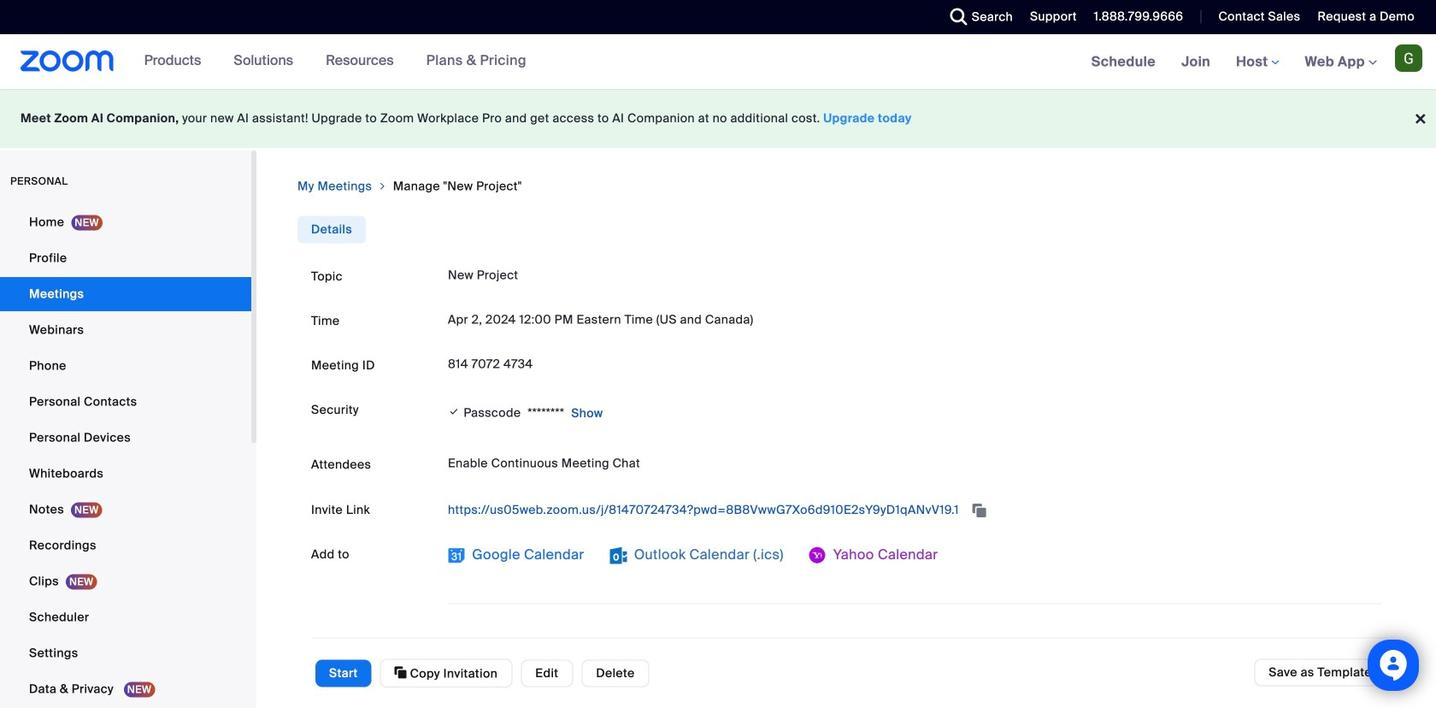 Task type: vqa. For each thing, say whether or not it's contained in the screenshot.
the warning icon
no



Task type: locate. For each thing, give the bounding box(es) containing it.
tab
[[298, 216, 366, 243]]

checked image
[[448, 403, 460, 420]]

application
[[448, 496, 1382, 524]]

personal menu menu
[[0, 205, 251, 708]]

banner
[[0, 34, 1437, 90]]

zoom logo image
[[21, 50, 114, 72]]

right image
[[377, 178, 388, 195]]

footer
[[0, 89, 1437, 148]]

add to outlook calendar (.ics) image
[[610, 547, 627, 564]]

profile picture image
[[1396, 44, 1423, 72]]

product information navigation
[[131, 34, 540, 89]]

add to google calendar image
[[448, 547, 465, 564]]



Task type: describe. For each thing, give the bounding box(es) containing it.
add to yahoo calendar image
[[810, 547, 827, 564]]

manage my meeting tab control tab list
[[298, 216, 366, 243]]

copy image
[[395, 665, 407, 680]]

manage new project navigation
[[298, 178, 1396, 195]]

meetings navigation
[[1079, 34, 1437, 90]]



